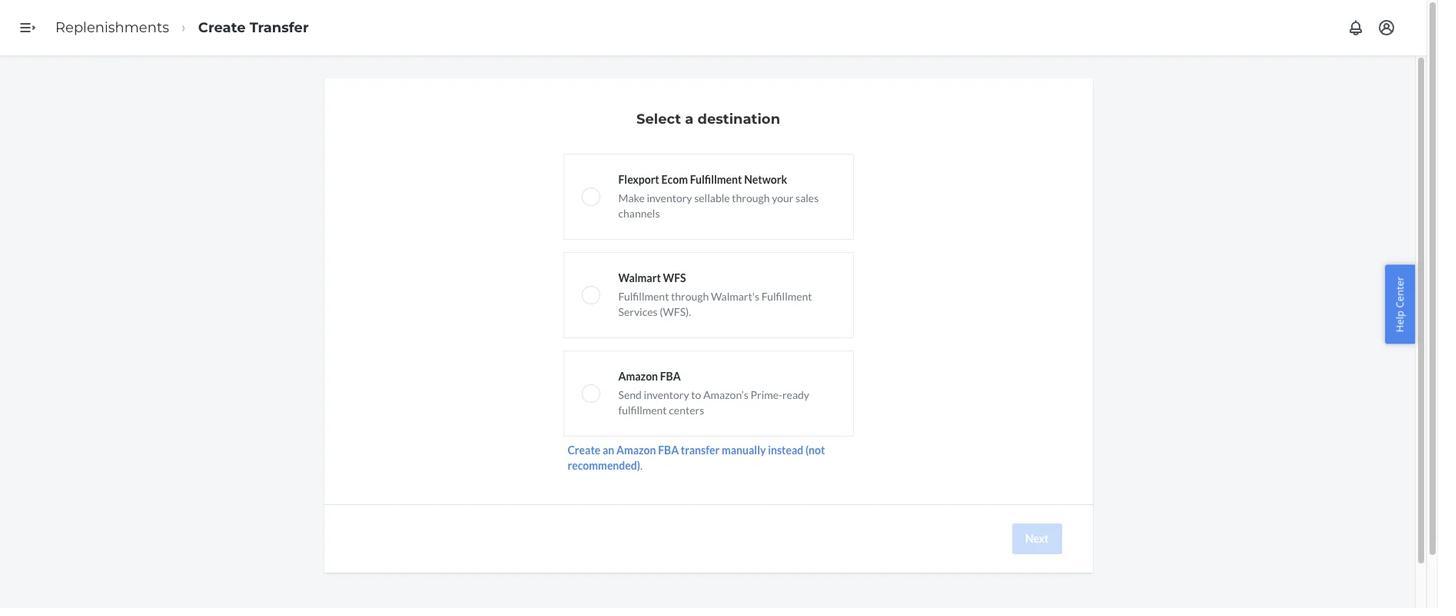 Task type: describe. For each thing, give the bounding box(es) containing it.
flexport
[[618, 173, 659, 186]]

.
[[640, 459, 643, 472]]

instead
[[768, 444, 803, 457]]

create for create transfer
[[198, 19, 246, 36]]

walmart wfs fulfillment through walmart's fulfillment services (wfs).
[[618, 271, 812, 318]]

to
[[691, 388, 701, 401]]

help center
[[1393, 276, 1407, 332]]

ready
[[782, 388, 809, 401]]

wfs
[[663, 271, 686, 284]]

transfer
[[250, 19, 309, 36]]

your
[[772, 191, 794, 204]]

channels
[[618, 207, 660, 220]]

create an amazon fba transfer manually instead (not recommended) link
[[568, 444, 825, 472]]

replenishments link
[[55, 19, 169, 36]]

(wfs).
[[660, 305, 691, 318]]

amazon's
[[703, 388, 749, 401]]

recommended)
[[568, 459, 640, 472]]

prime-
[[751, 388, 782, 401]]

(not
[[806, 444, 825, 457]]

fba inside amazon fba send inventory to amazon's prime-ready fulfillment centers
[[660, 370, 681, 383]]

ecom
[[661, 173, 688, 186]]

replenishments
[[55, 19, 169, 36]]

walmart
[[618, 271, 661, 284]]

amazon inside create an amazon fba transfer manually instead (not recommended)
[[616, 444, 656, 457]]

open notifications image
[[1347, 18, 1365, 37]]

2 horizontal spatial fulfillment
[[762, 290, 812, 303]]

breadcrumbs navigation
[[43, 5, 321, 50]]

center
[[1393, 276, 1407, 308]]

create an amazon fba transfer manually instead (not recommended)
[[568, 444, 825, 472]]

services
[[618, 305, 658, 318]]

manually
[[722, 444, 766, 457]]

amazon inside amazon fba send inventory to amazon's prime-ready fulfillment centers
[[618, 370, 658, 383]]

make
[[618, 191, 645, 204]]

help
[[1393, 310, 1407, 332]]

amazon fba send inventory to amazon's prime-ready fulfillment centers
[[618, 370, 809, 417]]

help center button
[[1386, 265, 1415, 343]]

select a destination
[[636, 111, 780, 128]]

select
[[636, 111, 681, 128]]

create transfer link
[[198, 19, 309, 36]]



Task type: locate. For each thing, give the bounding box(es) containing it.
fulfillment up the sellable
[[690, 173, 742, 186]]

next button
[[1012, 524, 1062, 554]]

open account menu image
[[1378, 18, 1396, 37]]

0 horizontal spatial fulfillment
[[618, 290, 669, 303]]

1 vertical spatial create
[[568, 444, 601, 457]]

1 vertical spatial through
[[671, 290, 709, 303]]

fulfillment right walmart's
[[762, 290, 812, 303]]

0 vertical spatial through
[[732, 191, 770, 204]]

1 vertical spatial amazon
[[616, 444, 656, 457]]

flexport ecom fulfillment network make inventory sellable through your sales channels
[[618, 173, 819, 220]]

sellable
[[694, 191, 730, 204]]

create
[[198, 19, 246, 36], [568, 444, 601, 457]]

amazon
[[618, 370, 658, 383], [616, 444, 656, 457]]

amazon up '.'
[[616, 444, 656, 457]]

an
[[603, 444, 614, 457]]

0 vertical spatial create
[[198, 19, 246, 36]]

send
[[618, 388, 642, 401]]

through
[[732, 191, 770, 204], [671, 290, 709, 303]]

fba inside create an amazon fba transfer manually instead (not recommended)
[[658, 444, 679, 457]]

0 vertical spatial inventory
[[647, 191, 692, 204]]

a
[[685, 111, 694, 128]]

walmart's
[[711, 290, 760, 303]]

inventory down ecom
[[647, 191, 692, 204]]

inventory inside flexport ecom fulfillment network make inventory sellable through your sales channels
[[647, 191, 692, 204]]

fulfillment up services at the bottom left
[[618, 290, 669, 303]]

0 vertical spatial fba
[[660, 370, 681, 383]]

centers
[[669, 404, 704, 417]]

through down network
[[732, 191, 770, 204]]

destination
[[698, 111, 780, 128]]

sales
[[796, 191, 819, 204]]

fulfillment for sellable
[[690, 173, 742, 186]]

next
[[1025, 532, 1049, 545]]

0 horizontal spatial through
[[671, 290, 709, 303]]

fulfillment
[[618, 404, 667, 417]]

fulfillment
[[690, 173, 742, 186], [618, 290, 669, 303], [762, 290, 812, 303]]

inventory up centers
[[644, 388, 689, 401]]

inventory
[[647, 191, 692, 204], [644, 388, 689, 401]]

create left transfer
[[198, 19, 246, 36]]

create for create an amazon fba transfer manually instead (not recommended)
[[568, 444, 601, 457]]

1 horizontal spatial create
[[568, 444, 601, 457]]

through inside flexport ecom fulfillment network make inventory sellable through your sales channels
[[732, 191, 770, 204]]

create inside the breadcrumbs navigation
[[198, 19, 246, 36]]

fulfillment for services
[[618, 290, 669, 303]]

inventory inside amazon fba send inventory to amazon's prime-ready fulfillment centers
[[644, 388, 689, 401]]

1 horizontal spatial fulfillment
[[690, 173, 742, 186]]

amazon up send at the left bottom of page
[[618, 370, 658, 383]]

create transfer
[[198, 19, 309, 36]]

1 horizontal spatial through
[[732, 191, 770, 204]]

create left an
[[568, 444, 601, 457]]

through inside walmart wfs fulfillment through walmart's fulfillment services (wfs).
[[671, 290, 709, 303]]

fba
[[660, 370, 681, 383], [658, 444, 679, 457]]

fulfillment inside flexport ecom fulfillment network make inventory sellable through your sales channels
[[690, 173, 742, 186]]

fba up centers
[[660, 370, 681, 383]]

transfer
[[681, 444, 720, 457]]

1 vertical spatial inventory
[[644, 388, 689, 401]]

1 vertical spatial fba
[[658, 444, 679, 457]]

open navigation image
[[18, 18, 37, 37]]

fba left the transfer
[[658, 444, 679, 457]]

network
[[744, 173, 787, 186]]

0 horizontal spatial create
[[198, 19, 246, 36]]

through up (wfs).
[[671, 290, 709, 303]]

0 vertical spatial amazon
[[618, 370, 658, 383]]

create inside create an amazon fba transfer manually instead (not recommended)
[[568, 444, 601, 457]]



Task type: vqa. For each thing, say whether or not it's contained in the screenshot.
View at the bottom left
no



